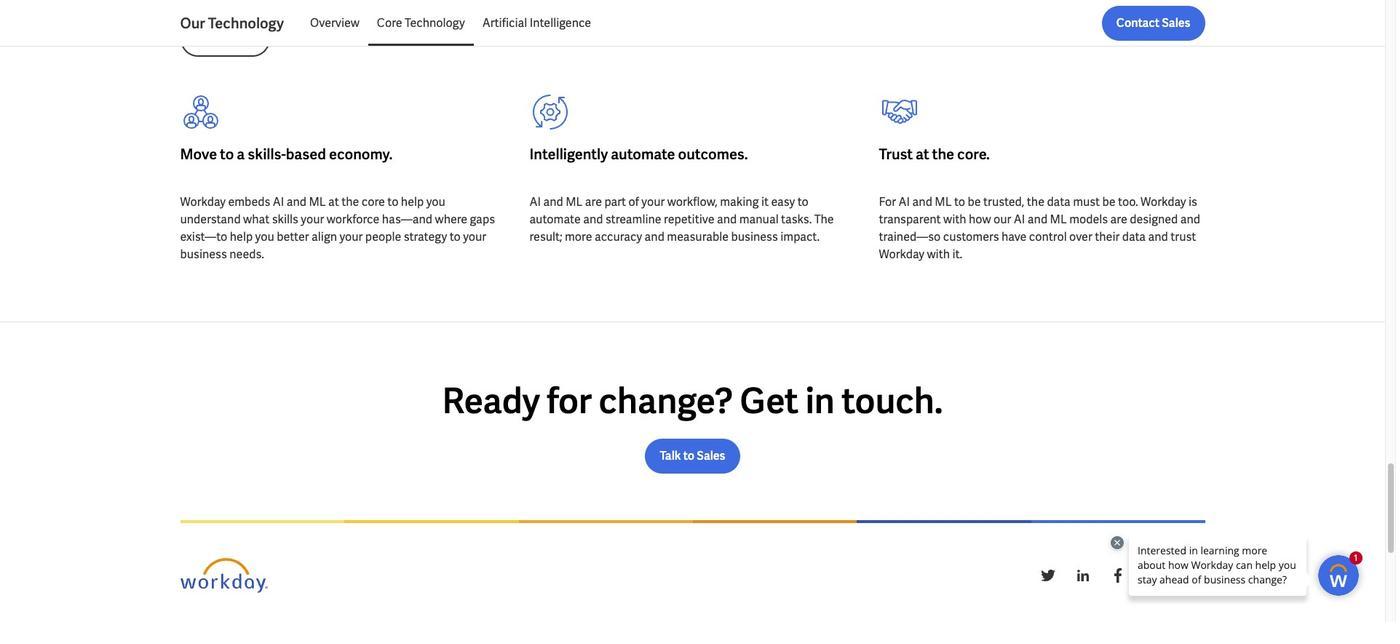 Task type: locate. For each thing, give the bounding box(es) containing it.
are down too.
[[1110, 212, 1127, 227]]

and up control
[[1028, 212, 1047, 227]]

you up where
[[426, 194, 445, 209]]

ml up more
[[566, 194, 583, 209]]

the
[[932, 145, 954, 164], [341, 194, 359, 209], [1027, 194, 1044, 209]]

and
[[287, 194, 306, 209], [543, 194, 563, 209], [912, 194, 932, 209], [583, 212, 603, 227], [717, 212, 737, 227], [1028, 212, 1047, 227], [1180, 212, 1200, 227], [645, 229, 664, 244], [1148, 229, 1168, 244]]

technology for core technology
[[405, 15, 465, 31]]

1 vertical spatial automate
[[530, 212, 581, 227]]

0 horizontal spatial business
[[180, 246, 227, 262]]

2 horizontal spatial the
[[1027, 194, 1044, 209]]

workday down trained—so
[[879, 246, 924, 262]]

where
[[435, 212, 467, 227]]

workday embeds ai and ml at the core to help you understand what skills your workforce has—and where gaps exist—to help you better align your people strategy to your business needs.
[[180, 194, 495, 262]]

exist—to
[[180, 229, 227, 244]]

list containing overview
[[301, 6, 1205, 41]]

1 vertical spatial are
[[1110, 212, 1127, 227]]

sales
[[1162, 15, 1190, 31], [697, 448, 725, 463]]

based
[[286, 145, 326, 164]]

0 horizontal spatial be
[[968, 194, 981, 209]]

impact.
[[780, 229, 820, 244]]

core technology
[[377, 15, 465, 31]]

ai
[[273, 194, 284, 209], [530, 194, 541, 209], [899, 194, 910, 209], [1014, 212, 1025, 227]]

to right the talk
[[683, 448, 694, 463]]

the left core.
[[932, 145, 954, 164]]

and up skills
[[287, 194, 306, 209]]

at inside workday embeds ai and ml at the core to help you understand what skills your workforce has—and where gaps exist—to help you better align your people strategy to your business needs.
[[328, 194, 339, 209]]

business
[[731, 229, 778, 244], [180, 246, 227, 262]]

models
[[1069, 212, 1108, 227]]

has—and
[[382, 212, 432, 227]]

technology
[[208, 14, 284, 33], [405, 15, 465, 31]]

part
[[604, 194, 626, 209]]

a
[[237, 145, 245, 164]]

move to a skills-based economy.
[[180, 145, 393, 164]]

with up customers
[[943, 212, 966, 227]]

learn
[[195, 31, 225, 46]]

it.
[[952, 246, 962, 262]]

you down what
[[255, 229, 274, 244]]

to up customers
[[954, 194, 965, 209]]

sales right the talk
[[697, 448, 725, 463]]

help up needs.
[[230, 229, 253, 244]]

1 be from the left
[[968, 194, 981, 209]]

in
[[805, 378, 835, 423]]

menu containing overview
[[301, 6, 600, 41]]

1 vertical spatial at
[[328, 194, 339, 209]]

sales right contact
[[1162, 15, 1190, 31]]

have
[[1002, 229, 1027, 244]]

strategy
[[404, 229, 447, 244]]

go to the homepage image
[[180, 558, 267, 593]]

1 horizontal spatial help
[[401, 194, 424, 209]]

be up how
[[968, 194, 981, 209]]

0 vertical spatial sales
[[1162, 15, 1190, 31]]

workday up designed on the right top
[[1141, 194, 1186, 209]]

list
[[301, 6, 1205, 41]]

with left it.
[[927, 246, 950, 262]]

0 horizontal spatial the
[[341, 194, 359, 209]]

at up workforce
[[328, 194, 339, 209]]

you
[[426, 194, 445, 209], [255, 229, 274, 244]]

1 horizontal spatial be
[[1102, 194, 1116, 209]]

to down where
[[450, 229, 461, 244]]

your right of
[[641, 194, 665, 209]]

trust at the core.
[[879, 145, 990, 164]]

result;
[[530, 229, 562, 244]]

0 vertical spatial help
[[401, 194, 424, 209]]

automate inside ai and ml are part of your workflow, making it easy to automate and streamline repetitive and manual tasks. the result; more accuracy and measurable business impact.
[[530, 212, 581, 227]]

0 horizontal spatial at
[[328, 194, 339, 209]]

1 vertical spatial you
[[255, 229, 274, 244]]

automate up result; at the top left of the page
[[530, 212, 581, 227]]

0 horizontal spatial you
[[255, 229, 274, 244]]

to inside for ai and ml to be trusted, the data must be too. workday is transparent with how our ai and ml models are designed and trained—so customers have control over their data and trust workday with it.
[[954, 194, 965, 209]]

at
[[916, 145, 929, 164], [328, 194, 339, 209]]

better
[[277, 229, 309, 244]]

0 horizontal spatial technology
[[208, 14, 284, 33]]

0 horizontal spatial data
[[1047, 194, 1071, 209]]

workday up understand
[[180, 194, 226, 209]]

the right trusted,
[[1027, 194, 1044, 209]]

your down gaps
[[463, 229, 486, 244]]

0 vertical spatial you
[[426, 194, 445, 209]]

1 horizontal spatial business
[[731, 229, 778, 244]]

making
[[720, 194, 759, 209]]

artificial intelligence link
[[474, 6, 600, 41]]

is
[[1189, 194, 1197, 209]]

your
[[641, 194, 665, 209], [301, 212, 324, 227], [340, 229, 363, 244], [463, 229, 486, 244]]

workflow,
[[667, 194, 717, 209]]

1 horizontal spatial sales
[[1162, 15, 1190, 31]]

1 horizontal spatial data
[[1122, 229, 1146, 244]]

understand
[[180, 212, 241, 227]]

0 horizontal spatial automate
[[530, 212, 581, 227]]

ai inside ai and ml are part of your workflow, making it easy to automate and streamline repetitive and manual tasks. the result; more accuracy and measurable business impact.
[[530, 194, 541, 209]]

your inside ai and ml are part of your workflow, making it easy to automate and streamline repetitive and manual tasks. the result; more accuracy and measurable business impact.
[[641, 194, 665, 209]]

more
[[227, 31, 255, 46]]

streamline
[[605, 212, 661, 227]]

be left too.
[[1102, 194, 1116, 209]]

0 vertical spatial automate
[[611, 145, 675, 164]]

business down manual
[[731, 229, 778, 244]]

workday inside workday embeds ai and ml at the core to help you understand what skills your workforce has—and where gaps exist—to help you better align your people strategy to your business needs.
[[180, 194, 226, 209]]

core
[[362, 194, 385, 209]]

technology for our technology
[[208, 14, 284, 33]]

contact sales link
[[1102, 6, 1205, 41]]

go to facebook image
[[1109, 567, 1126, 584]]

0 horizontal spatial workday
[[180, 194, 226, 209]]

1 vertical spatial data
[[1122, 229, 1146, 244]]

contact sales
[[1116, 15, 1190, 31]]

to
[[220, 145, 234, 164], [387, 194, 398, 209], [797, 194, 809, 209], [954, 194, 965, 209], [450, 229, 461, 244], [683, 448, 694, 463]]

2 be from the left
[[1102, 194, 1116, 209]]

must
[[1073, 194, 1100, 209]]

help
[[401, 194, 424, 209], [230, 229, 253, 244]]

ai up result; at the top left of the page
[[530, 194, 541, 209]]

core technology link
[[368, 6, 474, 41]]

ready
[[442, 378, 540, 423]]

are left part in the left of the page
[[585, 194, 602, 209]]

0 vertical spatial are
[[585, 194, 602, 209]]

ml
[[309, 194, 326, 209], [566, 194, 583, 209], [935, 194, 952, 209], [1050, 212, 1067, 227]]

intelligently automate outcomes.
[[530, 145, 748, 164]]

outcomes.
[[678, 145, 748, 164]]

contact
[[1116, 15, 1160, 31]]

at right trust
[[916, 145, 929, 164]]

workday
[[180, 194, 226, 209], [1141, 194, 1186, 209], [879, 246, 924, 262]]

0 horizontal spatial sales
[[697, 448, 725, 463]]

the up workforce
[[341, 194, 359, 209]]

technology inside menu
[[405, 15, 465, 31]]

easy
[[771, 194, 795, 209]]

1 vertical spatial help
[[230, 229, 253, 244]]

0 horizontal spatial are
[[585, 194, 602, 209]]

be
[[968, 194, 981, 209], [1102, 194, 1116, 209]]

data
[[1047, 194, 1071, 209], [1122, 229, 1146, 244]]

menu
[[301, 6, 600, 41]]

learn more link
[[180, 22, 270, 57]]

are
[[585, 194, 602, 209], [1110, 212, 1127, 227]]

1 vertical spatial business
[[180, 246, 227, 262]]

1 horizontal spatial at
[[916, 145, 929, 164]]

it
[[761, 194, 769, 209]]

business down exist—to at left
[[180, 246, 227, 262]]

your down workforce
[[340, 229, 363, 244]]

ready for change? get in touch.
[[442, 378, 943, 423]]

too.
[[1118, 194, 1138, 209]]

data down designed on the right top
[[1122, 229, 1146, 244]]

ai up skills
[[273, 194, 284, 209]]

and inside workday embeds ai and ml at the core to help you understand what skills your workforce has—and where gaps exist—to help you better align your people strategy to your business needs.
[[287, 194, 306, 209]]

ml up align
[[309, 194, 326, 209]]

automate up of
[[611, 145, 675, 164]]

are inside ai and ml are part of your workflow, making it easy to automate and streamline repetitive and manual tasks. the result; more accuracy and measurable business impact.
[[585, 194, 602, 209]]

trust
[[879, 145, 913, 164]]

0 vertical spatial business
[[731, 229, 778, 244]]

trusted,
[[983, 194, 1024, 209]]

1 horizontal spatial technology
[[405, 15, 465, 31]]

to up tasks. on the top
[[797, 194, 809, 209]]

1 horizontal spatial are
[[1110, 212, 1127, 227]]

data left must
[[1047, 194, 1071, 209]]

for
[[879, 194, 896, 209]]

help up has—and
[[401, 194, 424, 209]]



Task type: describe. For each thing, give the bounding box(es) containing it.
ml inside ai and ml are part of your workflow, making it easy to automate and streamline repetitive and manual tasks. the result; more accuracy and measurable business impact.
[[566, 194, 583, 209]]

skills
[[272, 212, 298, 227]]

sales inside list
[[1162, 15, 1190, 31]]

trained—so
[[879, 229, 941, 244]]

for ai and ml to be trusted, the data must be too. workday is transparent with how our ai and ml models are designed and trained—so customers have control over their data and trust workday with it.
[[879, 194, 1200, 262]]

get
[[740, 378, 798, 423]]

ai right for
[[899, 194, 910, 209]]

our
[[994, 212, 1011, 227]]

people
[[365, 229, 401, 244]]

artificial
[[482, 15, 527, 31]]

repetitive
[[664, 212, 714, 227]]

1 horizontal spatial workday
[[879, 246, 924, 262]]

1 horizontal spatial you
[[426, 194, 445, 209]]

more
[[565, 229, 592, 244]]

1 vertical spatial sales
[[697, 448, 725, 463]]

gaps
[[470, 212, 495, 227]]

needs.
[[229, 246, 264, 262]]

learn more
[[195, 31, 255, 46]]

and down designed on the right top
[[1148, 229, 1168, 244]]

overview
[[310, 15, 359, 31]]

the inside workday embeds ai and ml at the core to help you understand what skills your workforce has—and where gaps exist—to help you better align your people strategy to your business needs.
[[341, 194, 359, 209]]

tasks.
[[781, 212, 812, 227]]

go to instagram image
[[1144, 567, 1161, 584]]

over
[[1069, 229, 1092, 244]]

ml up control
[[1050, 212, 1067, 227]]

customers
[[943, 229, 999, 244]]

intelligently
[[530, 145, 608, 164]]

0 vertical spatial at
[[916, 145, 929, 164]]

transparent
[[879, 212, 941, 227]]

our technology
[[180, 14, 284, 33]]

ai inside workday embeds ai and ml at the core to help you understand what skills your workforce has—and where gaps exist—to help you better align your people strategy to your business needs.
[[273, 194, 284, 209]]

artificial intelligence
[[482, 15, 591, 31]]

talk to sales link
[[645, 439, 740, 474]]

trust
[[1171, 229, 1196, 244]]

go to linkedin image
[[1074, 567, 1091, 584]]

ml up transparent
[[935, 194, 952, 209]]

business inside ai and ml are part of your workflow, making it easy to automate and streamline repetitive and manual tasks. the result; more accuracy and measurable business impact.
[[731, 229, 778, 244]]

1 horizontal spatial the
[[932, 145, 954, 164]]

and down 'is'
[[1180, 212, 1200, 227]]

and up transparent
[[912, 194, 932, 209]]

what
[[243, 212, 269, 227]]

move
[[180, 145, 217, 164]]

go to youtube image
[[1179, 567, 1196, 584]]

intelligence
[[530, 15, 591, 31]]

1 vertical spatial with
[[927, 246, 950, 262]]

to right core
[[387, 194, 398, 209]]

and up result; at the top left of the page
[[543, 194, 563, 209]]

ai right our on the top of page
[[1014, 212, 1025, 227]]

core.
[[957, 145, 990, 164]]

their
[[1095, 229, 1120, 244]]

align
[[312, 229, 337, 244]]

our technology link
[[180, 13, 301, 33]]

embeds
[[228, 194, 270, 209]]

0 vertical spatial data
[[1047, 194, 1071, 209]]

1 horizontal spatial automate
[[611, 145, 675, 164]]

talk
[[660, 448, 681, 463]]

workforce
[[327, 212, 379, 227]]

the
[[814, 212, 834, 227]]

2 horizontal spatial workday
[[1141, 194, 1186, 209]]

to inside ai and ml are part of your workflow, making it easy to automate and streamline repetitive and manual tasks. the result; more accuracy and measurable business impact.
[[797, 194, 809, 209]]

our
[[180, 14, 205, 33]]

go to twitter image
[[1039, 567, 1056, 584]]

to left "a"
[[220, 145, 234, 164]]

core
[[377, 15, 402, 31]]

are inside for ai and ml to be trusted, the data must be too. workday is transparent with how our ai and ml models are designed and trained—so customers have control over their data and trust workday with it.
[[1110, 212, 1127, 227]]

your up align
[[301, 212, 324, 227]]

measurable
[[667, 229, 729, 244]]

overview link
[[301, 6, 368, 41]]

0 vertical spatial with
[[943, 212, 966, 227]]

ml inside workday embeds ai and ml at the core to help you understand what skills your workforce has—and where gaps exist—to help you better align your people strategy to your business needs.
[[309, 194, 326, 209]]

talk to sales
[[660, 448, 725, 463]]

ai and ml are part of your workflow, making it easy to automate and streamline repetitive and manual tasks. the result; more accuracy and measurable business impact.
[[530, 194, 834, 244]]

and down streamline
[[645, 229, 664, 244]]

manual
[[739, 212, 779, 227]]

skills-
[[248, 145, 286, 164]]

the inside for ai and ml to be trusted, the data must be too. workday is transparent with how our ai and ml models are designed and trained—so customers have control over their data and trust workday with it.
[[1027, 194, 1044, 209]]

for
[[547, 378, 592, 423]]

0 horizontal spatial help
[[230, 229, 253, 244]]

and down making
[[717, 212, 737, 227]]

designed
[[1130, 212, 1178, 227]]

change?
[[599, 378, 733, 423]]

touch.
[[842, 378, 943, 423]]

how
[[969, 212, 991, 227]]

and up more
[[583, 212, 603, 227]]

of
[[629, 194, 639, 209]]

accuracy
[[595, 229, 642, 244]]

economy.
[[329, 145, 393, 164]]

control
[[1029, 229, 1067, 244]]

business inside workday embeds ai and ml at the core to help you understand what skills your workforce has—and where gaps exist—to help you better align your people strategy to your business needs.
[[180, 246, 227, 262]]



Task type: vqa. For each thing, say whether or not it's contained in the screenshot.
that
no



